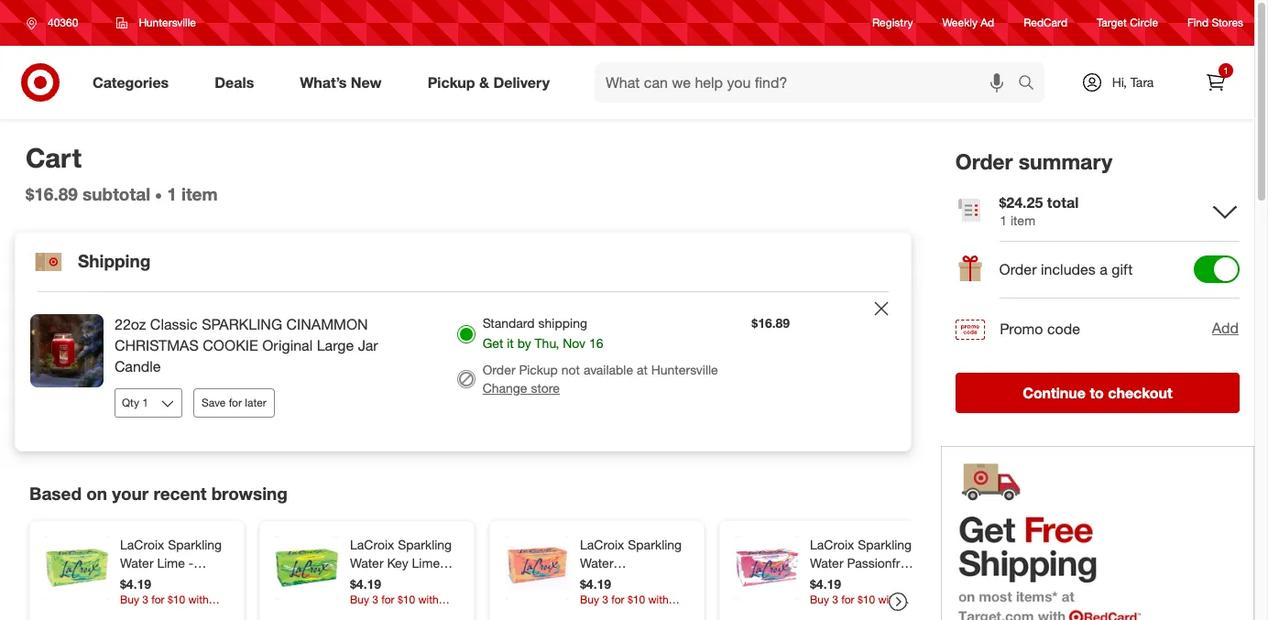 Task type: locate. For each thing, give the bounding box(es) containing it.
order up 'change' at the bottom left
[[483, 362, 516, 378]]

order left includes on the right of the page
[[1000, 261, 1037, 279]]

pickup inside 'link'
[[428, 73, 475, 91]]

new
[[351, 73, 382, 91]]

nov
[[563, 336, 586, 351]]

3 lacroix from the left
[[580, 537, 625, 553]]

lacroix sparkling water lime - 8pk/12 fl oz cans image
[[45, 536, 109, 600], [45, 536, 109, 600]]

fl inside lacroix sparkling water lime - 8pk/12 fl oz cans
[[164, 574, 170, 589]]

0 horizontal spatial pickup
[[428, 73, 475, 91]]

lacroix sparkling water lime - 8pk/12 fl oz cans
[[120, 537, 222, 589]]

lime
[[157, 555, 185, 571], [412, 555, 440, 571]]

cans inside lacroix sparkling water lime - 8pk/12 fl oz cans
[[191, 574, 220, 589]]

shipping
[[539, 316, 588, 331]]

None radio
[[457, 325, 475, 344]]

lacroix sparkling water passionfruit - 8pk/12 fl oz cans link
[[810, 536, 916, 608]]

2 horizontal spatial 1
[[1224, 65, 1229, 76]]

3 $4.19 from the left
[[580, 577, 611, 592]]

lacroix sparkling water passionfruit - 8pk/12 fl oz cans image
[[735, 536, 799, 600], [735, 536, 799, 600]]

3 sparkling from the left
[[628, 537, 682, 553]]

$4.19
[[120, 577, 151, 592], [350, 577, 381, 592], [580, 577, 611, 592], [810, 577, 842, 592]]

item right subtotal
[[182, 184, 218, 205]]

1 horizontal spatial item
[[1010, 212, 1035, 228]]

8pk/12 inside lacroix sparkling water key lime - 8pk/12 fl oz cans
[[350, 574, 390, 589]]

1 vertical spatial huntersville
[[652, 362, 718, 378]]

code
[[1047, 320, 1080, 338]]

1 vertical spatial order
[[1000, 261, 1037, 279]]

lacroix sparkling water pamplemousse (grapefruit) - 8pk/12 fl oz cans image
[[505, 536, 569, 600], [505, 536, 569, 600]]

cinammon
[[286, 316, 368, 334]]

sparkling inside lacroix sparkling water passionfruit - 8pk/12 fl oz cans
[[858, 537, 912, 553]]

0 horizontal spatial lime
[[157, 555, 185, 571]]

water up pamplemousse
[[580, 555, 614, 571]]

40360
[[48, 16, 78, 29]]

cans
[[191, 574, 220, 589], [421, 574, 450, 589], [810, 592, 840, 608], [651, 610, 680, 621]]

water inside lacroix sparkling water passionfruit - 8pk/12 fl oz cans
[[810, 555, 844, 571]]

lime inside lacroix sparkling water lime - 8pk/12 fl oz cans
[[157, 555, 185, 571]]

oz inside lacroix sparkling water key lime - 8pk/12 fl oz cans
[[404, 574, 417, 589]]

huntersville inside order pickup not available at huntersville change store
[[652, 362, 718, 378]]

sparkling inside lacroix sparkling water key lime - 8pk/12 fl oz cans
[[398, 537, 452, 553]]

lacroix inside lacroix sparkling water lime - 8pk/12 fl oz cans
[[120, 537, 164, 553]]

fl
[[164, 574, 170, 589], [394, 574, 400, 589], [862, 574, 869, 589], [624, 610, 630, 621]]

40360 button
[[15, 6, 98, 39]]

lacroix inside lacroix sparkling water passionfruit - 8pk/12 fl oz cans
[[810, 537, 855, 553]]

oz down (grapefruit)
[[634, 610, 647, 621]]

(grapefruit)
[[580, 592, 645, 608]]

save
[[202, 396, 226, 410]]

redcard
[[1024, 16, 1068, 30]]

categories link
[[77, 62, 192, 103]]

fl inside lacroix sparkling water pamplemousse (grapefruit) - 8pk/12 fl oz cans
[[624, 610, 630, 621]]

huntersville up categories link
[[139, 16, 196, 29]]

item down $24.25
[[1010, 212, 1035, 228]]

change
[[483, 381, 528, 396]]

lacroix up pamplemousse
[[580, 537, 625, 553]]

1 $4.19 from the left
[[120, 577, 151, 592]]

sparkling inside lacroix sparkling water pamplemousse (grapefruit) - 8pk/12 fl oz cans
[[628, 537, 682, 553]]

0 horizontal spatial 1
[[167, 184, 177, 205]]

1 horizontal spatial pickup
[[519, 362, 558, 378]]

1 inside $24.25 total 1 item
[[1000, 212, 1007, 228]]

1 vertical spatial item
[[1010, 212, 1035, 228]]

8pk/12 down passionfruit
[[819, 574, 859, 589]]

0 vertical spatial 1
[[1224, 65, 1229, 76]]

oz
[[174, 574, 187, 589], [404, 574, 417, 589], [872, 574, 886, 589], [634, 610, 647, 621]]

oz down recent
[[174, 574, 187, 589]]

pickup
[[428, 73, 475, 91], [519, 362, 558, 378]]

4 sparkling from the left
[[858, 537, 912, 553]]

$16.89 subtotal
[[26, 184, 151, 205]]

0 vertical spatial huntersville
[[139, 16, 196, 29]]

$16.89
[[26, 184, 78, 205], [752, 316, 790, 331]]

2 water from the left
[[350, 555, 384, 571]]

fl down based on your recent browsing
[[164, 574, 170, 589]]

1 item
[[167, 184, 218, 205]]

total
[[1048, 193, 1079, 212]]

1 for 1 item
[[167, 184, 177, 205]]

sparkling for passionfruit
[[858, 537, 912, 553]]

order
[[956, 148, 1013, 174], [1000, 261, 1037, 279], [483, 362, 516, 378]]

8pk/12 down your
[[120, 574, 160, 589]]

$4.19 for lime
[[120, 577, 151, 592]]

3 water from the left
[[580, 555, 614, 571]]

huntersville right at
[[652, 362, 718, 378]]

1 lacroix from the left
[[120, 537, 164, 553]]

1 down stores
[[1224, 65, 1229, 76]]

water inside lacroix sparkling water pamplemousse (grapefruit) - 8pk/12 fl oz cans
[[580, 555, 614, 571]]

2 sparkling from the left
[[398, 537, 452, 553]]

4 water from the left
[[810, 555, 844, 571]]

0 vertical spatial pickup
[[428, 73, 475, 91]]

1 sparkling from the left
[[168, 537, 222, 553]]

1 lime from the left
[[157, 555, 185, 571]]

lacroix for lacroix sparkling water lime - 8pk/12 fl oz cans
[[120, 537, 164, 553]]

4 $4.19 from the left
[[810, 577, 842, 592]]

$16.89 inside cart item ready to fulfill group
[[752, 316, 790, 331]]

shipping
[[78, 250, 151, 271]]

lacroix sparkling water passionfruit - 8pk/12 fl oz cans
[[810, 537, 915, 608]]

0 vertical spatial $16.89
[[26, 184, 78, 205]]

water inside lacroix sparkling water key lime - 8pk/12 fl oz cans
[[350, 555, 384, 571]]

lacroix up key on the bottom left
[[350, 537, 394, 553]]

0 horizontal spatial $16.89
[[26, 184, 78, 205]]

2 vertical spatial 1
[[1000, 212, 1007, 228]]

0 vertical spatial order
[[956, 148, 1013, 174]]

lacroix sparkling water key lime - 8pk/12 fl oz cans image
[[275, 536, 339, 600], [275, 536, 339, 600]]

deals link
[[199, 62, 277, 103]]

1 vertical spatial 1
[[167, 184, 177, 205]]

1 right subtotal
[[167, 184, 177, 205]]

lacroix inside lacroix sparkling water key lime - 8pk/12 fl oz cans
[[350, 537, 394, 553]]

- inside lacroix sparkling water key lime - 8pk/12 fl oz cans
[[444, 555, 449, 571]]

22oz
[[115, 316, 146, 334]]

water for passionfruit
[[810, 555, 844, 571]]

1 horizontal spatial huntersville
[[652, 362, 718, 378]]

add button
[[1211, 317, 1240, 340]]

oz down passionfruit
[[872, 574, 886, 589]]

fl inside lacroix sparkling water key lime - 8pk/12 fl oz cans
[[394, 574, 400, 589]]

sparkling for lime
[[168, 537, 222, 553]]

sparkling inside lacroix sparkling water lime - 8pk/12 fl oz cans
[[168, 537, 222, 553]]

water left key on the bottom left
[[350, 555, 384, 571]]

passionfruit
[[847, 555, 915, 571]]

1 horizontal spatial $16.89
[[752, 316, 790, 331]]

- inside lacroix sparkling water pamplemousse (grapefruit) - 8pk/12 fl oz cans
[[649, 592, 654, 608]]

0 horizontal spatial huntersville
[[139, 16, 196, 29]]

order inside order pickup not available at huntersville change store
[[483, 362, 516, 378]]

subtotal
[[83, 184, 151, 205]]

lacroix inside lacroix sparkling water pamplemousse (grapefruit) - 8pk/12 fl oz cans
[[580, 537, 625, 553]]

item
[[182, 184, 218, 205], [1010, 212, 1035, 228]]

1 horizontal spatial lime
[[412, 555, 440, 571]]

1 vertical spatial $16.89
[[752, 316, 790, 331]]

find
[[1188, 16, 1209, 30]]

hi,
[[1112, 74, 1127, 90]]

lacroix down your
[[120, 537, 164, 553]]

recent
[[153, 483, 207, 504]]

oz down key on the bottom left
[[404, 574, 417, 589]]

lacroix
[[120, 537, 164, 553], [350, 537, 394, 553], [580, 537, 625, 553], [810, 537, 855, 553]]

1 link
[[1196, 62, 1236, 103]]

-
[[189, 555, 194, 571], [444, 555, 449, 571], [810, 574, 815, 589], [649, 592, 654, 608]]

1 down $24.25
[[1000, 212, 1007, 228]]

lime down recent
[[157, 555, 185, 571]]

cart
[[26, 141, 82, 174]]

pickup & delivery link
[[412, 62, 573, 103]]

find stores link
[[1188, 15, 1244, 31]]

sparkling for pamplemousse
[[628, 537, 682, 553]]

0 horizontal spatial item
[[182, 184, 218, 205]]

fl down (grapefruit)
[[624, 610, 630, 621]]

2 lacroix from the left
[[350, 537, 394, 553]]

fl down key on the bottom left
[[394, 574, 400, 589]]

change store button
[[483, 380, 560, 398]]

1 water from the left
[[120, 555, 154, 571]]

water left passionfruit
[[810, 555, 844, 571]]

sparkling up key on the bottom left
[[398, 537, 452, 553]]

8pk/12 down key on the bottom left
[[350, 574, 390, 589]]

order pickup not available at huntersville change store
[[483, 362, 718, 396]]

sparkling up passionfruit
[[858, 537, 912, 553]]

1 horizontal spatial 1
[[1000, 212, 1007, 228]]

search button
[[1010, 62, 1054, 106]]

water inside lacroix sparkling water lime - 8pk/12 fl oz cans
[[120, 555, 154, 571]]

save for later button
[[193, 389, 275, 418]]

8pk/12 inside lacroix sparkling water pamplemousse (grapefruit) - 8pk/12 fl oz cans
[[580, 610, 620, 621]]

target circle link
[[1097, 15, 1159, 31]]

later
[[245, 396, 267, 410]]

fl down passionfruit
[[862, 574, 869, 589]]

What can we help you find? suggestions appear below search field
[[595, 62, 1023, 103]]

4 lacroix from the left
[[810, 537, 855, 553]]

sparkling for key
[[398, 537, 452, 553]]

order up $24.25
[[956, 148, 1013, 174]]

pickup up store
[[519, 362, 558, 378]]

pickup left &
[[428, 73, 475, 91]]

sparkling up pamplemousse
[[628, 537, 682, 553]]

weekly
[[943, 16, 978, 30]]

sparkling down recent
[[168, 537, 222, 553]]

lacroix for lacroix sparkling water key lime - 8pk/12 fl oz cans
[[350, 537, 394, 553]]

redcard link
[[1024, 15, 1068, 31]]

available
[[584, 362, 633, 378]]

8pk/12
[[120, 574, 160, 589], [350, 574, 390, 589], [819, 574, 859, 589], [580, 610, 620, 621]]

cans inside lacroix sparkling water passionfruit - 8pk/12 fl oz cans
[[810, 592, 840, 608]]

water down your
[[120, 555, 154, 571]]

$4.19 for pamplemousse
[[580, 577, 611, 592]]

2 $4.19 from the left
[[350, 577, 381, 592]]

1 vertical spatial pickup
[[519, 362, 558, 378]]

lacroix up passionfruit
[[810, 537, 855, 553]]

oz inside lacroix sparkling water passionfruit - 8pk/12 fl oz cans
[[872, 574, 886, 589]]

8pk/12 down (grapefruit)
[[580, 610, 620, 621]]

water
[[120, 555, 154, 571], [350, 555, 384, 571], [580, 555, 614, 571], [810, 555, 844, 571]]

christmas
[[115, 337, 199, 355]]

fl inside lacroix sparkling water passionfruit - 8pk/12 fl oz cans
[[862, 574, 869, 589]]

water for lime
[[120, 555, 154, 571]]

2 vertical spatial order
[[483, 362, 516, 378]]

lime right key on the bottom left
[[412, 555, 440, 571]]

2 lime from the left
[[412, 555, 440, 571]]



Task type: describe. For each thing, give the bounding box(es) containing it.
sparkling
[[202, 316, 282, 334]]

cans inside lacroix sparkling water pamplemousse (grapefruit) - 8pk/12 fl oz cans
[[651, 610, 680, 621]]

- inside lacroix sparkling water passionfruit - 8pk/12 fl oz cans
[[810, 574, 815, 589]]

get
[[483, 336, 504, 351]]

cookie
[[203, 337, 258, 355]]

at
[[637, 362, 648, 378]]

summary
[[1019, 148, 1113, 174]]

oz inside lacroix sparkling water pamplemousse (grapefruit) - 8pk/12 fl oz cans
[[634, 610, 647, 621]]

water for pamplemousse
[[580, 555, 614, 571]]

$24.25 total 1 item
[[1000, 193, 1079, 228]]

water for key
[[350, 555, 384, 571]]

what's new
[[300, 73, 382, 91]]

- inside lacroix sparkling water lime - 8pk/12 fl oz cans
[[189, 555, 194, 571]]

lime inside lacroix sparkling water key lime - 8pk/12 fl oz cans
[[412, 555, 440, 571]]

registry link
[[873, 15, 913, 31]]

1 for 1
[[1224, 65, 1229, 76]]

large
[[317, 337, 354, 355]]

for
[[229, 396, 242, 410]]

$24.25
[[1000, 193, 1044, 212]]

cans inside lacroix sparkling water key lime - 8pk/12 fl oz cans
[[421, 574, 450, 589]]

not available radio
[[457, 370, 475, 389]]

registry
[[873, 16, 913, 30]]

22oz classic sparkling cinammon christmas cookie original large jar candle link
[[115, 315, 428, 378]]

standard shipping get it by thu, nov 16
[[483, 316, 604, 351]]

lacroix sparkling water key lime - 8pk/12 fl oz cans link
[[350, 536, 456, 589]]

lacroix sparkling water lime - 8pk/12 fl oz cans link
[[120, 536, 225, 589]]

cart item ready to fulfill group
[[16, 293, 911, 451]]

8pk/12 inside lacroix sparkling water lime - 8pk/12 fl oz cans
[[120, 574, 160, 589]]

22oz classic sparkling cinammon christmas cookie original large jar candle
[[115, 316, 378, 376]]

based on your recent browsing
[[29, 483, 288, 504]]

categories
[[93, 73, 169, 91]]

lacroix for lacroix sparkling water pamplemousse (grapefruit) - 8pk/12 fl oz cans
[[580, 537, 625, 553]]

key
[[387, 555, 409, 571]]

store
[[531, 381, 560, 396]]

browsing
[[211, 483, 288, 504]]

huntersville button
[[105, 6, 208, 39]]

8pk/12 inside lacroix sparkling water passionfruit - 8pk/12 fl oz cans
[[819, 574, 859, 589]]

lacroix for lacroix sparkling water passionfruit - 8pk/12 fl oz cans
[[810, 537, 855, 553]]

what's
[[300, 73, 347, 91]]

$16.89 for $16.89
[[752, 316, 790, 331]]

lacroix sparkling water key lime - 8pk/12 fl oz cans
[[350, 537, 452, 589]]

target
[[1097, 16, 1127, 30]]

ad
[[981, 16, 995, 30]]

promo
[[1000, 320, 1043, 338]]

jar
[[358, 337, 378, 355]]

based
[[29, 483, 82, 504]]

search
[[1010, 75, 1054, 93]]

item inside $24.25 total 1 item
[[1010, 212, 1035, 228]]

deals
[[215, 73, 254, 91]]

hi, tara
[[1112, 74, 1154, 90]]

circle
[[1130, 16, 1159, 30]]

22oz classic sparkling cinammon christmas cookie original large jar candle image
[[30, 315, 104, 388]]

get free shipping on hundreds of thousands of items* with target redcard. apply now for a credit or debit redcard. *some restrictions apply. image
[[941, 446, 1255, 621]]

none radio inside cart item ready to fulfill group
[[457, 325, 475, 344]]

$4.19 for passionfruit
[[810, 577, 842, 592]]

0 vertical spatial item
[[182, 184, 218, 205]]

&
[[479, 73, 489, 91]]

what's new link
[[284, 62, 405, 103]]

lacroix sparkling water pamplemousse (grapefruit) - 8pk/12 fl oz cans
[[580, 537, 682, 621]]

$16.89 for $16.89 subtotal
[[26, 184, 78, 205]]

continue to checkout
[[1023, 384, 1173, 402]]

gift
[[1112, 261, 1133, 279]]

delivery
[[493, 73, 550, 91]]

target circle
[[1097, 16, 1159, 30]]

order summary
[[956, 148, 1113, 174]]

on
[[86, 483, 107, 504]]

$4.19 for key
[[350, 577, 381, 592]]

standard
[[483, 316, 535, 331]]

checkout
[[1108, 384, 1173, 402]]

weekly ad link
[[943, 15, 995, 31]]

promo code
[[1000, 320, 1080, 338]]

by
[[518, 336, 531, 351]]

save for later
[[202, 396, 267, 410]]

it
[[507, 336, 514, 351]]

candle
[[115, 358, 161, 376]]

huntersville inside dropdown button
[[139, 16, 196, 29]]

order includes a gift
[[1000, 261, 1133, 279]]

a
[[1100, 261, 1108, 279]]

weekly ad
[[943, 16, 995, 30]]

lacroix sparkling water pamplemousse (grapefruit) - 8pk/12 fl oz cans link
[[580, 536, 686, 621]]

order for order summary
[[956, 148, 1013, 174]]

add
[[1212, 319, 1239, 338]]

to
[[1090, 384, 1104, 402]]

stores
[[1212, 16, 1244, 30]]

continue to checkout button
[[956, 373, 1240, 413]]

pickup & delivery
[[428, 73, 550, 91]]

thu,
[[535, 336, 559, 351]]

continue
[[1023, 384, 1086, 402]]

your
[[112, 483, 149, 504]]

includes
[[1042, 261, 1096, 279]]

pickup inside order pickup not available at huntersville change store
[[519, 362, 558, 378]]

classic
[[150, 316, 198, 334]]

original
[[262, 337, 313, 355]]

16
[[589, 336, 604, 351]]

find stores
[[1188, 16, 1244, 30]]

pamplemousse
[[580, 574, 669, 589]]

oz inside lacroix sparkling water lime - 8pk/12 fl oz cans
[[174, 574, 187, 589]]

order for order includes a gift
[[1000, 261, 1037, 279]]



Task type: vqa. For each thing, say whether or not it's contained in the screenshot.
what
no



